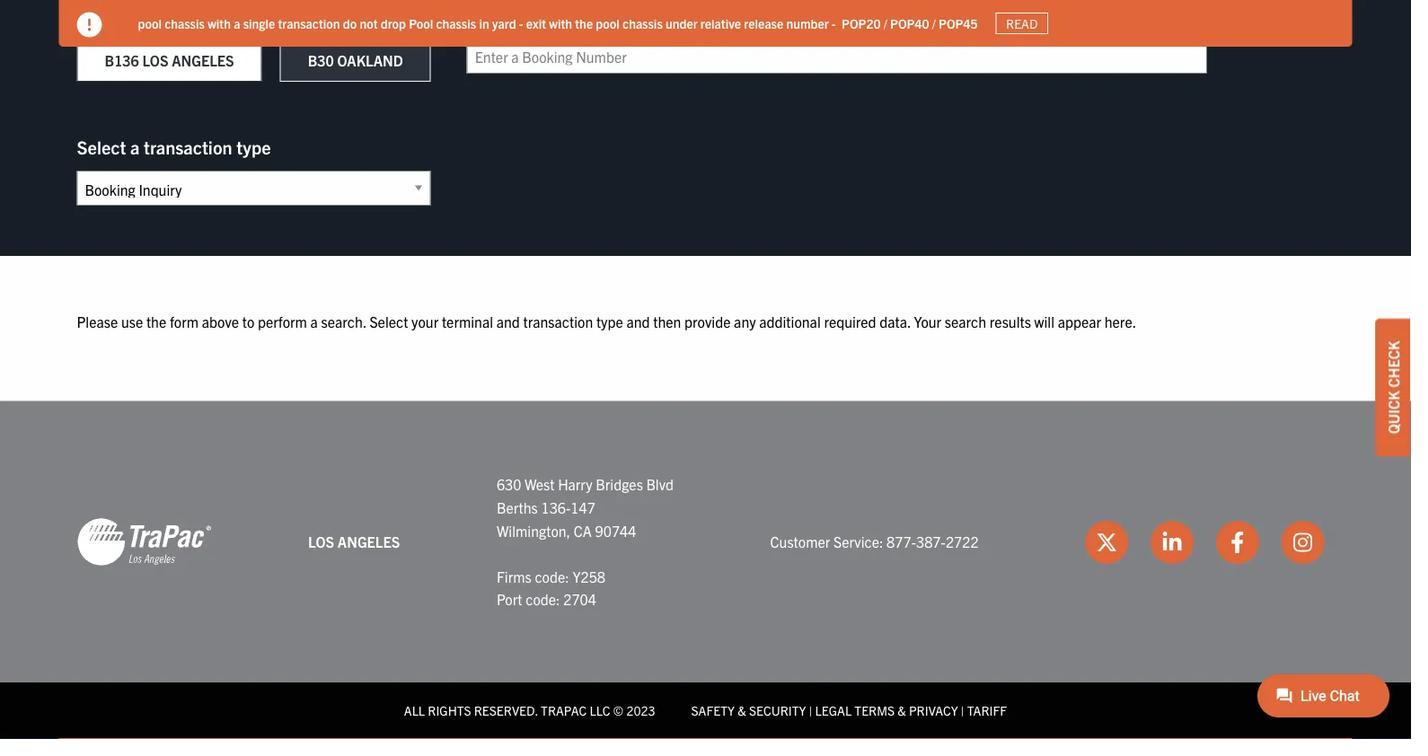 Task type: locate. For each thing, give the bounding box(es) containing it.
0 vertical spatial select
[[77, 4, 126, 26]]

0 vertical spatial los
[[142, 52, 168, 70]]

2 read link from the left
[[996, 12, 1048, 34]]

1 read from the left
[[340, 15, 372, 31]]

2023
[[626, 703, 655, 719]]

1 horizontal spatial &
[[898, 703, 906, 719]]

1 horizontal spatial /
[[932, 15, 936, 31]]

0 horizontal spatial under
[[219, 15, 251, 31]]

and right the your
[[496, 313, 520, 331]]

1 vertical spatial the
[[146, 313, 166, 331]]

angeles
[[172, 52, 234, 70], [338, 533, 400, 551]]

read link up b30 oakland
[[330, 12, 382, 34]]

in
[[479, 15, 489, 31]]

1 vertical spatial select
[[77, 136, 126, 158]]

0 horizontal spatial and
[[496, 313, 520, 331]]

select
[[77, 4, 126, 26], [77, 136, 126, 158], [370, 313, 408, 331]]

2 horizontal spatial chassis
[[622, 15, 663, 31]]

select for select a terminal
[[77, 4, 126, 26]]

search.
[[321, 313, 366, 331]]

/ left 'pop45'
[[932, 15, 936, 31]]

387-
[[916, 533, 946, 551]]

1 horizontal spatial with
[[549, 15, 572, 31]]

-
[[519, 15, 523, 31], [832, 15, 836, 31]]

| left tariff link
[[961, 703, 964, 719]]

1 horizontal spatial terminal
[[442, 313, 493, 331]]

2 under from the left
[[666, 15, 698, 31]]

read up b30 oakland
[[340, 15, 372, 31]]

2 vertical spatial transaction
[[523, 313, 593, 331]]

safety
[[691, 703, 735, 719]]

0 horizontal spatial read
[[340, 15, 372, 31]]

1 vertical spatial angeles
[[338, 533, 400, 551]]

number right yard
[[535, 4, 596, 26]]

1 horizontal spatial -
[[832, 15, 836, 31]]

1 with from the left
[[208, 15, 231, 31]]

read link right 'pop45'
[[996, 12, 1048, 34]]

the right exit
[[575, 15, 593, 31]]

read link
[[330, 12, 382, 34], [996, 12, 1048, 34]]

0 horizontal spatial chassis
[[165, 15, 205, 31]]

select left the your
[[370, 313, 408, 331]]

number
[[535, 4, 596, 26], [786, 15, 829, 31]]

0 horizontal spatial read link
[[330, 12, 382, 34]]

los
[[142, 52, 168, 70], [308, 533, 334, 551]]

|
[[809, 703, 812, 719], [961, 703, 964, 719]]

1 / from the left
[[884, 15, 887, 31]]

here.
[[1105, 313, 1136, 331]]

0 horizontal spatial -
[[519, 15, 523, 31]]

chassis left in
[[436, 15, 476, 31]]

data.
[[880, 313, 911, 331]]

pool left schedule
[[138, 15, 162, 31]]

solid image
[[77, 12, 102, 37]]

pop45
[[939, 15, 978, 31]]

read link for pool chassis with a single transaction  do not drop pool chassis in yard -  exit with the pool chassis under relative release number -  pop20 / pop40 / pop45
[[996, 12, 1048, 34]]

pool
[[138, 15, 162, 31], [596, 15, 620, 31]]

chassis left relative
[[622, 15, 663, 31]]

type
[[236, 136, 271, 158], [596, 313, 623, 331]]

booking
[[467, 4, 531, 26]]

& right safety
[[738, 703, 746, 719]]

1 vertical spatial code:
[[526, 591, 560, 609]]

do
[[343, 15, 357, 31]]

2722
[[946, 533, 979, 551]]

90744
[[595, 522, 636, 540]]

the right use
[[146, 313, 166, 331]]

schedule
[[167, 15, 216, 31]]

all
[[404, 703, 425, 719]]

- left pop20
[[832, 15, 836, 31]]

1 horizontal spatial |
[[961, 703, 964, 719]]

a down b136
[[130, 136, 140, 158]]

0 horizontal spatial terminal
[[144, 4, 209, 26]]

number right release
[[786, 15, 829, 31]]

rights
[[428, 703, 471, 719]]

with
[[208, 15, 231, 31], [549, 15, 572, 31]]

terminal
[[144, 4, 209, 26], [442, 313, 493, 331]]

0 horizontal spatial the
[[146, 313, 166, 331]]

form
[[170, 313, 199, 331]]

and
[[496, 313, 520, 331], [626, 313, 650, 331]]

read link for flips schedule under gate hours
[[330, 12, 382, 34]]

1 horizontal spatial under
[[666, 15, 698, 31]]

0 horizontal spatial number
[[535, 4, 596, 26]]

appear
[[1058, 313, 1101, 331]]

terminal up b136 los angeles
[[144, 4, 209, 26]]

2 read from the left
[[1006, 15, 1038, 31]]

1 horizontal spatial read
[[1006, 15, 1038, 31]]

chassis right the flips
[[165, 15, 205, 31]]

and left then
[[626, 313, 650, 331]]

0 horizontal spatial with
[[208, 15, 231, 31]]

2 with from the left
[[549, 15, 572, 31]]

0 vertical spatial transaction
[[278, 15, 340, 31]]

under left relative
[[666, 15, 698, 31]]

code: right port
[[526, 591, 560, 609]]

2 & from the left
[[898, 703, 906, 719]]

legal
[[815, 703, 852, 719]]

transaction
[[278, 15, 340, 31], [144, 136, 232, 158], [523, 313, 593, 331]]

under
[[219, 15, 251, 31], [666, 15, 698, 31]]

0 horizontal spatial angeles
[[172, 52, 234, 70]]

customer service: 877-387-2722
[[770, 533, 979, 551]]

b30 oakland
[[308, 52, 403, 70]]

1 horizontal spatial los
[[308, 533, 334, 551]]

with left the single
[[208, 15, 231, 31]]

| left legal
[[809, 703, 812, 719]]

0 horizontal spatial type
[[236, 136, 271, 158]]

service:
[[834, 533, 883, 551]]

0 vertical spatial angeles
[[172, 52, 234, 70]]

0 horizontal spatial |
[[809, 703, 812, 719]]

1 horizontal spatial read link
[[996, 12, 1048, 34]]

0 horizontal spatial pool
[[138, 15, 162, 31]]

- left exit
[[519, 15, 523, 31]]

terminal right the your
[[442, 313, 493, 331]]

pool right exit
[[596, 15, 620, 31]]

0 horizontal spatial /
[[884, 15, 887, 31]]

quick check
[[1384, 341, 1402, 434]]

the
[[575, 15, 593, 31], [146, 313, 166, 331]]

1 horizontal spatial angeles
[[338, 533, 400, 551]]

1 read link from the left
[[330, 12, 382, 34]]

drop
[[381, 15, 406, 31]]

read
[[340, 15, 372, 31], [1006, 15, 1038, 31]]

0 vertical spatial type
[[236, 136, 271, 158]]

reserved.
[[474, 703, 538, 719]]

under left "gate"
[[219, 15, 251, 31]]

b136
[[105, 52, 139, 70]]

y258
[[573, 568, 605, 586]]

& right terms
[[898, 703, 906, 719]]

select down b136
[[77, 136, 126, 158]]

1 vertical spatial type
[[596, 313, 623, 331]]

code:
[[535, 568, 569, 586], [526, 591, 560, 609]]

1 horizontal spatial the
[[575, 15, 593, 31]]

angeles inside footer
[[338, 533, 400, 551]]

1 horizontal spatial chassis
[[436, 15, 476, 31]]

required
[[824, 313, 876, 331]]

1 horizontal spatial pool
[[596, 15, 620, 31]]

a left the search.
[[310, 313, 318, 331]]

&
[[738, 703, 746, 719], [898, 703, 906, 719]]

select up b136
[[77, 4, 126, 26]]

0 horizontal spatial transaction
[[144, 136, 232, 158]]

footer
[[0, 402, 1411, 739]]

1 under from the left
[[219, 15, 251, 31]]

1 vertical spatial los
[[308, 533, 334, 551]]

exit
[[526, 15, 546, 31]]

2 vertical spatial select
[[370, 313, 408, 331]]

read right 'pop45'
[[1006, 15, 1038, 31]]

1 horizontal spatial transaction
[[278, 15, 340, 31]]

safety & security | legal terms & privacy | tariff
[[691, 703, 1007, 719]]

please
[[77, 313, 118, 331]]

pool chassis with a single transaction  do not drop pool chassis in yard -  exit with the pool chassis under relative release number -  pop20 / pop40 / pop45
[[138, 15, 978, 31]]

1 horizontal spatial type
[[596, 313, 623, 331]]

a left the single
[[234, 15, 240, 31]]

with right exit
[[549, 15, 572, 31]]

1 horizontal spatial and
[[626, 313, 650, 331]]

port
[[497, 591, 522, 609]]

los angeles image
[[77, 517, 212, 568]]

west
[[525, 476, 555, 494]]

safety & security link
[[691, 703, 806, 719]]

/ right pop20
[[884, 15, 887, 31]]

code: up 2704
[[535, 568, 569, 586]]

please use the form above to perform a search. select your terminal and transaction type and then provide any additional required data. your search results will appear here.
[[77, 313, 1136, 331]]

1 vertical spatial transaction
[[144, 136, 232, 158]]

2 horizontal spatial transaction
[[523, 313, 593, 331]]

1 - from the left
[[519, 15, 523, 31]]

a
[[130, 4, 140, 26], [234, 15, 240, 31], [130, 136, 140, 158], [310, 313, 318, 331]]

0 horizontal spatial &
[[738, 703, 746, 719]]



Task type: describe. For each thing, give the bounding box(es) containing it.
877-
[[887, 533, 916, 551]]

gate
[[254, 15, 278, 31]]

check
[[1384, 341, 1402, 388]]

select a terminal
[[77, 4, 209, 26]]

b136 los angeles
[[105, 52, 234, 70]]

will
[[1034, 313, 1055, 331]]

harry
[[558, 476, 592, 494]]

select for select a transaction type
[[77, 136, 126, 158]]

not
[[360, 15, 378, 31]]

all rights reserved. trapac llc © 2023
[[404, 703, 655, 719]]

0 horizontal spatial los
[[142, 52, 168, 70]]

read for flips schedule under gate hours
[[340, 15, 372, 31]]

0 vertical spatial terminal
[[144, 4, 209, 26]]

2 | from the left
[[961, 703, 964, 719]]

above
[[202, 313, 239, 331]]

630 west harry bridges blvd berths 136-147 wilmington, ca 90744
[[497, 476, 674, 540]]

berths
[[497, 499, 538, 517]]

hours
[[281, 15, 312, 31]]

1 vertical spatial terminal
[[442, 313, 493, 331]]

additional
[[759, 313, 821, 331]]

©
[[613, 703, 624, 719]]

3 chassis from the left
[[622, 15, 663, 31]]

customer
[[770, 533, 830, 551]]

ca
[[574, 522, 592, 540]]

pool
[[409, 15, 433, 31]]

bridges
[[596, 476, 643, 494]]

firms code:  y258 port code:  2704
[[497, 568, 605, 609]]

1 chassis from the left
[[165, 15, 205, 31]]

single
[[243, 15, 275, 31]]

1 | from the left
[[809, 703, 812, 719]]

flips schedule under gate hours
[[138, 15, 312, 31]]

pop20
[[842, 15, 881, 31]]

booking number
[[467, 4, 596, 26]]

los angeles
[[308, 533, 400, 551]]

2 / from the left
[[932, 15, 936, 31]]

a right solid icon
[[130, 4, 140, 26]]

0 vertical spatial the
[[575, 15, 593, 31]]

blvd
[[646, 476, 674, 494]]

your
[[411, 313, 439, 331]]

legal terms & privacy link
[[815, 703, 958, 719]]

b30
[[308, 52, 334, 70]]

any
[[734, 313, 756, 331]]

terms
[[855, 703, 895, 719]]

quick check link
[[1375, 319, 1411, 457]]

1 & from the left
[[738, 703, 746, 719]]

footer containing 630 west harry bridges blvd
[[0, 402, 1411, 739]]

0 vertical spatial code:
[[535, 568, 569, 586]]

147
[[571, 499, 595, 517]]

perform
[[258, 313, 307, 331]]

quick
[[1384, 391, 1402, 434]]

tariff
[[967, 703, 1007, 719]]

relative
[[700, 15, 741, 31]]

1 horizontal spatial number
[[786, 15, 829, 31]]

Booking number text field
[[467, 39, 1207, 74]]

yard
[[492, 15, 516, 31]]

provide
[[685, 313, 731, 331]]

pop40
[[890, 15, 929, 31]]

trapac
[[541, 703, 587, 719]]

privacy
[[909, 703, 958, 719]]

1 and from the left
[[496, 313, 520, 331]]

use
[[121, 313, 143, 331]]

1 pool from the left
[[138, 15, 162, 31]]

security
[[749, 703, 806, 719]]

flips
[[138, 15, 164, 31]]

release
[[744, 15, 783, 31]]

2 pool from the left
[[596, 15, 620, 31]]

los inside footer
[[308, 533, 334, 551]]

your
[[914, 313, 941, 331]]

2704
[[563, 591, 596, 609]]

then
[[653, 313, 681, 331]]

wilmington,
[[497, 522, 570, 540]]

firms
[[497, 568, 532, 586]]

read for pool chassis with a single transaction  do not drop pool chassis in yard -  exit with the pool chassis under relative release number -  pop20 / pop40 / pop45
[[1006, 15, 1038, 31]]

results
[[990, 313, 1031, 331]]

2 chassis from the left
[[436, 15, 476, 31]]

2 and from the left
[[626, 313, 650, 331]]

oakland
[[337, 52, 403, 70]]

630
[[497, 476, 521, 494]]

136-
[[541, 499, 571, 517]]

search
[[945, 313, 986, 331]]

2 - from the left
[[832, 15, 836, 31]]

llc
[[590, 703, 610, 719]]

select a transaction type
[[77, 136, 271, 158]]

to
[[242, 313, 254, 331]]

tariff link
[[967, 703, 1007, 719]]



Task type: vqa. For each thing, say whether or not it's contained in the screenshot.
Cargo at the top right of the page
no



